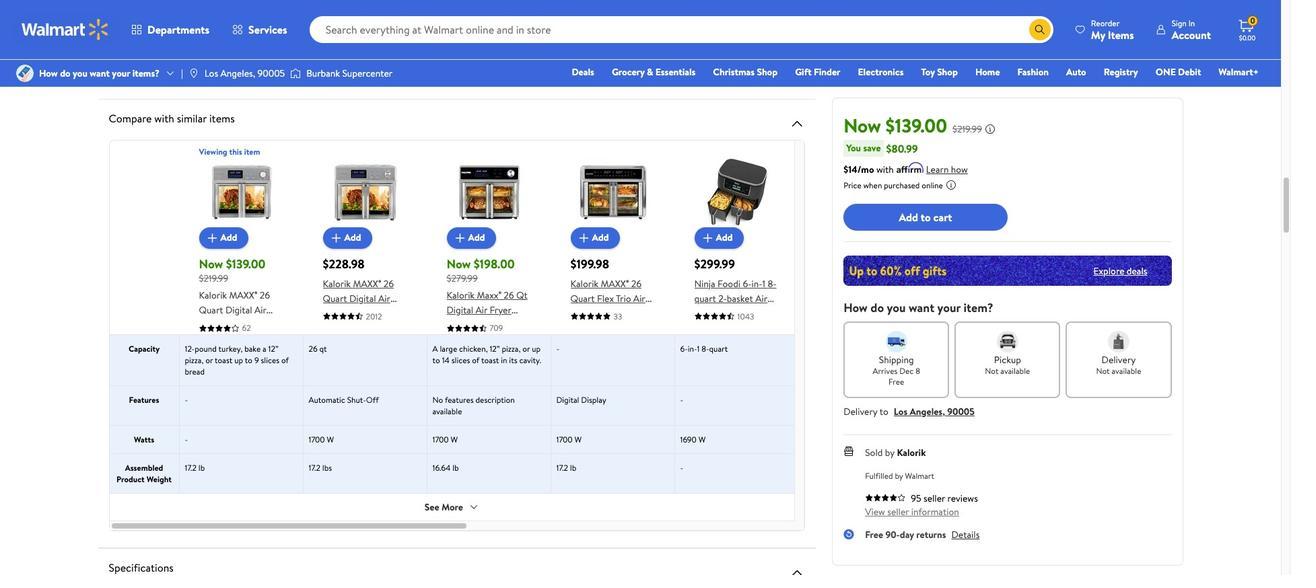 Task type: describe. For each thing, give the bounding box(es) containing it.
steel inside now $198.00 $279.99 kalorik maxx® 26 qt digital air fryer oven grill, stainless steel
[[447, 333, 467, 347]]

assembled product weight row header
[[109, 454, 179, 494]]

air inside now $139.00 $219.99 kalorik maxx® 26 quart digital air fryer oven with 8 accessories, stainless steel afo 47270 ss
[[254, 304, 266, 317]]

you left the see
[[537, 68, 552, 82]]

add to cart image
[[452, 230, 468, 246]]

maxx® inside now $139.00 $219.99 kalorik maxx® 26 quart digital air fryer oven with 8 accessories, stainless steel afo 47270 ss
[[229, 289, 257, 302]]

stainless inside $228.98 kalorik maxx® 26 quart digital air fryer oven, stainless steel
[[323, 322, 358, 335]]

air inside the $199.98 kalorik maxx® 26 quart flex trio air fryer oven
[[633, 292, 646, 305]]

affirm image
[[897, 162, 924, 173]]

not for delivery
[[1096, 366, 1110, 377]]

add to cart image for now
[[204, 230, 221, 246]]

17.2 lb for 1st 17.2 lb cell from the right
[[557, 463, 577, 474]]

0 horizontal spatial rotisserie
[[151, 44, 189, 58]]

fashion link
[[1012, 65, 1055, 79]]

2 tray, from the left
[[198, 33, 217, 46]]

ninja foodi 6-in-1 8-quart 2-basket air fryer with dualzone technology image
[[702, 157, 772, 227]]

no
[[433, 395, 443, 406]]

6-in-1 8-quart cell
[[675, 335, 799, 386]]

save
[[863, 141, 881, 155]]

delivery not available
[[1096, 353, 1142, 377]]

now $139.00
[[844, 112, 947, 139]]

1 inside •modern glass french doors with a single-hand opening system prevent drips and scalding •8 accessories include an air frying basket, 2-in-1 dehydrator and steak tray, baking tray, air rack, crumb tray, rotisserie spit and forks, rotisserie handle, and rack handle
[[300, 21, 303, 34]]

add for now $198.00 $279.99 kalorik maxx® 26 qt digital air fryer oven grill, stainless steel
[[468, 231, 485, 245]]

oven inside the $199.98 kalorik maxx® 26 quart flex trio air fryer oven
[[594, 307, 617, 320]]

delivery for to
[[844, 405, 878, 419]]

walmart
[[905, 471, 935, 482]]

in- inside cell
[[688, 343, 697, 355]]

$279.99
[[447, 272, 478, 285]]

1 1700 w cell from the left
[[303, 426, 427, 454]]

a inside •modern glass french doors with a single-hand opening system prevent drips and scalding •8 accessories include an air frying basket, 2-in-1 dehydrator and steak tray, baking tray, air rack, crumb tray, rotisserie spit and forks, rotisserie handle, and rack handle
[[244, 0, 249, 11]]

want for items?
[[90, 67, 110, 80]]

1 horizontal spatial rotisserie
[[302, 33, 340, 46]]

manufacturers,
[[334, 68, 396, 82]]

6- inside $299.99 ninja foodi 6-in-1 8- quart 2-basket air fryer with dualzone technology
[[743, 277, 752, 291]]

to inside a large chicken, 12" pizza, or up to 14 slices of toast in its cavity.
[[433, 355, 440, 366]]

view
[[865, 506, 885, 519]]

it.
[[694, 68, 702, 82]]

1700 w for third the 1700 w cell from the right
[[309, 434, 334, 446]]

add for $199.98 kalorik maxx® 26 quart flex trio air fryer oven
[[592, 231, 609, 245]]

add inside add to cart button
[[899, 210, 918, 225]]

deals
[[572, 65, 594, 79]]

want for item?
[[909, 300, 935, 316]]

deals
[[1127, 264, 1148, 278]]

fryer inside $299.99 ninja foodi 6-in-1 8- quart 2-basket air fryer with dualzone technology
[[695, 307, 716, 320]]

item?
[[964, 300, 994, 316]]

•8
[[109, 21, 118, 34]]

w for 1690 w cell
[[699, 434, 706, 446]]

provide
[[482, 68, 512, 82]]

you
[[846, 141, 861, 155]]

2 1700 w cell from the left
[[427, 426, 551, 454]]

2 17.2 lb cell from the left
[[551, 454, 675, 494]]

not
[[645, 68, 659, 82]]

toast inside 12-pound turkey, bake a 12" pizza, or toast up to 9 slices of bread
[[215, 355, 233, 366]]

assembled product weight
[[117, 463, 172, 485]]

17.2 lbs cell
[[303, 454, 427, 494]]

$139.00 for now $139.00
[[886, 112, 947, 139]]

information.
[[281, 68, 332, 82]]

$0.00
[[1239, 33, 1256, 42]]

online
[[922, 180, 943, 191]]

gift
[[795, 65, 812, 79]]

Walmart Site-Wide search field
[[309, 16, 1054, 43]]

reorder
[[1091, 17, 1120, 29]]

not for pickup
[[985, 366, 999, 377]]

digital inside now $139.00 $219.99 kalorik maxx® 26 quart digital air fryer oven with 8 accessories, stainless steel afo 47270 ss
[[226, 304, 252, 317]]

air inside $228.98 kalorik maxx® 26 quart digital air fryer oven, stainless steel
[[378, 292, 390, 305]]

in- inside $299.99 ninja foodi 6-in-1 8- quart 2-basket air fryer with dualzone technology
[[752, 277, 763, 291]]

we
[[610, 68, 621, 82]]

one debit link
[[1150, 65, 1208, 79]]

your for items?
[[112, 67, 130, 80]]

shut-
[[347, 395, 366, 406]]

row containing watts
[[109, 426, 1291, 454]]

add button for $199.98
[[571, 227, 620, 249]]

seller for 95
[[924, 492, 945, 506]]

0 horizontal spatial los
[[205, 67, 218, 80]]

grocery & essentials
[[612, 65, 696, 79]]

items
[[209, 111, 235, 126]]

now for now $139.00
[[844, 112, 881, 139]]

walmart+ link
[[1213, 65, 1265, 79]]

los angeles, 90005 button
[[894, 405, 975, 419]]

registry link
[[1098, 65, 1144, 79]]

fulfilled
[[865, 471, 893, 482]]

0 horizontal spatial free
[[865, 529, 883, 542]]

- right cavity.
[[557, 343, 560, 355]]

lb for 1st 17.2 lb cell from the right
[[570, 463, 577, 474]]

1 horizontal spatial angeles,
[[910, 405, 945, 419]]

viewing this item
[[199, 146, 260, 157]]

lb for 1st 17.2 lb cell
[[198, 463, 205, 474]]

see inside button
[[425, 501, 439, 514]]

automatic shut-off
[[309, 395, 379, 406]]

delivery to los angeles, 90005
[[844, 405, 975, 419]]

shop for christmas shop
[[757, 65, 778, 79]]

12-pound turkey, bake a 12" pizza, or toast up to 9 slices of bread
[[185, 343, 289, 378]]

add to cart image for $228.98
[[328, 230, 344, 246]]

- down bread
[[185, 395, 188, 406]]

qt
[[516, 289, 528, 302]]

1700 for third the 1700 w cell from the left
[[557, 434, 573, 446]]

add button inside now $139.00 group
[[199, 227, 248, 249]]

how for how do you want your items?
[[39, 67, 58, 80]]

12" inside a large chicken, 12" pizza, or up to 14 slices of toast in its cavity.
[[490, 343, 500, 355]]

disclaimer
[[739, 68, 780, 82]]

lbs
[[322, 463, 332, 474]]

0 vertical spatial $219.99
[[953, 123, 982, 136]]

explore deals
[[1094, 264, 1148, 278]]

|
[[181, 67, 183, 80]]

forks,
[[126, 44, 149, 58]]

$199.98 kalorik maxx® 26 quart flex trio air fryer oven
[[571, 256, 646, 320]]

explore deals link
[[1088, 259, 1153, 283]]

legal information image
[[946, 180, 957, 191]]

how for how do you want your item?
[[844, 300, 868, 316]]

single-
[[251, 0, 278, 11]]

$199.98
[[571, 256, 609, 272]]

to down arrives
[[880, 405, 889, 419]]

kalorik inside $228.98 kalorik maxx® 26 quart digital air fryer oven, stainless steel
[[323, 277, 351, 291]]

do for how do you want your items?
[[60, 67, 70, 80]]

w for third the 1700 w cell from the right
[[327, 434, 334, 446]]

of inside a large chicken, 12" pizza, or up to 14 slices of toast in its cavity.
[[472, 355, 480, 366]]

6- inside 6-in-1 8-quart cell
[[680, 343, 688, 355]]

features
[[445, 395, 474, 406]]

viewing
[[199, 146, 227, 157]]

reviews
[[948, 492, 978, 506]]

add for $228.98 kalorik maxx® 26 quart digital air fryer oven, stainless steel
[[344, 231, 361, 245]]

now $139.00 group
[[199, 157, 284, 376]]

we
[[125, 68, 138, 82]]

to inside 12-pound turkey, bake a 12" pizza, or toast up to 9 slices of bread
[[245, 355, 253, 366]]

stainless inside now $198.00 $279.99 kalorik maxx® 26 qt digital air fryer oven grill, stainless steel
[[493, 318, 528, 332]]

opening
[[300, 0, 333, 11]]

reorder my items
[[1091, 17, 1134, 42]]

- up the 1690
[[680, 395, 684, 406]]

information
[[912, 506, 959, 519]]

0 vertical spatial angeles,
[[220, 67, 255, 80]]

kalorik maxx® 26 qt digital air fryer oven grill, stainless steel image
[[454, 157, 524, 227]]

verified
[[661, 68, 692, 82]]

supercenter
[[342, 67, 393, 80]]

our
[[723, 68, 737, 82]]

w for second the 1700 w cell
[[451, 434, 458, 446]]

price when purchased online
[[844, 180, 943, 191]]

spit
[[342, 33, 357, 46]]

add to cart image for $299.99
[[700, 230, 716, 246]]

8 inside shipping arrives dec 8 free
[[916, 366, 920, 377]]

add button for $299.99
[[695, 227, 744, 249]]

add for now $139.00 $219.99 kalorik maxx® 26 quart digital air fryer oven with 8 accessories, stainless steel afo 47270 ss
[[221, 231, 237, 245]]

christmas shop
[[713, 65, 778, 79]]

fryer inside now $198.00 $279.99 kalorik maxx® 26 qt digital air fryer oven grill, stainless steel
[[490, 304, 512, 317]]

kalorik up "walmart"
[[897, 446, 926, 460]]

0 horizontal spatial 90005
[[258, 67, 285, 80]]

lb for 16.64 lb cell at the left bottom of page
[[453, 463, 459, 474]]

intent image for pickup image
[[997, 331, 1019, 353]]

add button inside now $198.00 group
[[447, 227, 496, 249]]

8- inside cell
[[702, 343, 709, 355]]

$228.98
[[323, 256, 365, 272]]

how do you want your items?
[[39, 67, 160, 80]]

cavity.
[[519, 355, 541, 366]]

3 1700 w cell from the left
[[551, 426, 675, 454]]

price
[[844, 180, 862, 191]]

air right an
[[212, 21, 222, 34]]

scalding
[[182, 9, 215, 23]]

1690
[[680, 434, 697, 446]]

gift finder
[[795, 65, 841, 79]]

intent image for shipping image
[[886, 331, 907, 353]]

when
[[864, 180, 882, 191]]

1700 w for third the 1700 w cell from the left
[[557, 434, 582, 446]]

digital display cell
[[551, 386, 675, 426]]

ss
[[227, 363, 237, 376]]

air inside now $198.00 $279.99 kalorik maxx® 26 qt digital air fryer oven grill, stainless steel
[[476, 304, 488, 317]]

2012
[[366, 311, 382, 322]]

&
[[647, 65, 653, 79]]

include
[[168, 21, 198, 34]]

clear search field text image
[[1013, 24, 1024, 35]]

or inside a large chicken, 12" pizza, or up to 14 slices of toast in its cavity.
[[523, 343, 530, 355]]

ninja
[[695, 277, 716, 291]]

12-pound turkey, bake a 12" pizza, or toast up to 9 slices of bread cell
[[179, 335, 303, 386]]

26 qt
[[309, 343, 327, 355]]

- down the 1690
[[680, 463, 684, 474]]

to right 'aim'
[[157, 68, 166, 82]]

1 17.2 lb cell from the left
[[179, 454, 303, 494]]

compare with similar items image
[[789, 115, 805, 132]]

16.64 lb cell
[[427, 454, 551, 494]]

kalorik inside the $199.98 kalorik maxx® 26 quart flex trio air fryer oven
[[571, 277, 599, 291]]

8- inside $299.99 ninja foodi 6-in-1 8- quart 2-basket air fryer with dualzone technology
[[768, 277, 777, 291]]

its
[[509, 355, 517, 366]]

returns
[[917, 529, 946, 542]]

shipping arrives dec 8 free
[[873, 353, 920, 388]]

with left similar
[[154, 111, 174, 126]]

26 qt cell
[[303, 335, 427, 386]]

toy shop
[[921, 65, 958, 79]]

day
[[900, 529, 914, 542]]

delivery for not
[[1102, 353, 1136, 367]]

with up price when purchased online at the top right
[[877, 163, 894, 176]]

steel inside now $139.00 $219.99 kalorik maxx® 26 quart digital air fryer oven with 8 accessories, stainless steel afo 47270 ss
[[236, 348, 257, 362]]

1690 w
[[680, 434, 706, 446]]

now $198.00 group
[[447, 157, 532, 347]]

air left rack,
[[219, 33, 229, 46]]

now for now $198.00 $279.99 kalorik maxx® 26 qt digital air fryer oven grill, stainless steel
[[447, 256, 471, 272]]

add button for $228.98
[[323, 227, 372, 249]]

17.2 lbs
[[309, 463, 332, 474]]

this
[[229, 146, 242, 157]]

automatic shut-off cell
[[303, 386, 427, 426]]

add for $299.99 ninja foodi 6-in-1 8- quart 2-basket air fryer with dualzone technology
[[716, 231, 733, 245]]

walmart image
[[22, 19, 109, 40]]

learn more about strikethrough prices image
[[985, 124, 996, 135]]

available for pickup
[[1001, 366, 1030, 377]]

quart inside now $139.00 $219.99 kalorik maxx® 26 quart digital air fryer oven with 8 accessories, stainless steel afo 47270 ss
[[199, 304, 223, 317]]

frying
[[224, 21, 248, 34]]

0 $0.00
[[1239, 15, 1256, 42]]

1 17.2 from the left
[[185, 463, 197, 474]]

26 inside $228.98 kalorik maxx® 26 quart digital air fryer oven, stainless steel
[[384, 277, 394, 291]]

slices inside a large chicken, 12" pizza, or up to 14 slices of toast in its cavity.
[[452, 355, 470, 366]]

handle
[[259, 44, 286, 58]]

air inside $299.99 ninja foodi 6-in-1 8- quart 2-basket air fryer with dualzone technology
[[756, 292, 768, 305]]



Task type: vqa. For each thing, say whether or not it's contained in the screenshot.


Task type: locate. For each thing, give the bounding box(es) containing it.
free down shipping
[[889, 376, 905, 388]]

1 horizontal spatial slices
[[452, 355, 470, 366]]

0 vertical spatial quart
[[695, 292, 716, 305]]

0 horizontal spatial 17.2 lb cell
[[179, 454, 303, 494]]

0 horizontal spatial lb
[[198, 463, 205, 474]]

intent image for delivery image
[[1108, 331, 1130, 353]]

pound
[[195, 343, 217, 355]]

1 vertical spatial los
[[894, 405, 908, 419]]

now inside now $198.00 $279.99 kalorik maxx® 26 qt digital air fryer oven grill, stainless steel
[[447, 256, 471, 272]]

available inside delivery not available
[[1112, 366, 1142, 377]]

$219.99 up accessories,
[[199, 272, 229, 285]]

finder
[[814, 65, 841, 79]]

maxx® up 62
[[229, 289, 257, 302]]

95
[[911, 492, 922, 506]]

1 horizontal spatial a
[[263, 343, 266, 355]]

up to sixty percent off deals. shop now. image
[[844, 256, 1172, 286]]

1 12" from the left
[[268, 343, 279, 355]]

1 horizontal spatial pizza,
[[502, 343, 521, 355]]

do for how do you want your item?
[[871, 300, 884, 316]]

2 horizontal spatial tray,
[[281, 33, 299, 46]]

w up lbs
[[327, 434, 334, 446]]

0 vertical spatial by
[[885, 446, 895, 460]]

17.2 lb cell
[[179, 454, 303, 494], [551, 454, 675, 494]]

with inside $299.99 ninja foodi 6-in-1 8- quart 2-basket air fryer with dualzone technology
[[718, 307, 736, 320]]

1 horizontal spatial of
[[472, 355, 480, 366]]

$219.99 inside now $139.00 $219.99 kalorik maxx® 26 quart digital air fryer oven with 8 accessories, stainless steel afo 47270 ss
[[199, 272, 229, 285]]

1700 w cell
[[303, 426, 427, 454], [427, 426, 551, 454], [551, 426, 675, 454]]

fulfilled by walmart
[[865, 471, 935, 482]]

1 inside 6-in-1 8-quart cell
[[697, 343, 700, 355]]

1 horizontal spatial 1700
[[433, 434, 449, 446]]

1 vertical spatial want
[[909, 300, 935, 316]]

1700 w cell down automatic shut-off "cell"
[[303, 426, 427, 454]]

1 horizontal spatial 8
[[916, 366, 920, 377]]

1 horizontal spatial oven
[[447, 318, 469, 332]]

fryer inside the $199.98 kalorik maxx® 26 quart flex trio air fryer oven
[[571, 307, 592, 320]]

deals link
[[566, 65, 601, 79]]

 image for burbank supercenter
[[290, 67, 301, 80]]

1700 up 17.2 lbs
[[309, 434, 325, 446]]

dualzone
[[738, 307, 777, 320]]

delivery up sold on the bottom right of page
[[844, 405, 878, 419]]

0 vertical spatial $139.00
[[886, 112, 947, 139]]

angeles,
[[220, 67, 255, 80], [910, 405, 945, 419]]

a large chicken, 12" pizza, or up to 14 slices of toast in its cavity.
[[433, 343, 541, 366]]

add to cart image inside $299.99 group
[[700, 230, 716, 246]]

0 horizontal spatial stainless
[[199, 348, 234, 362]]

add to cart image up $299.99
[[700, 230, 716, 246]]

1 horizontal spatial or
[[523, 343, 530, 355]]

oven inside now $139.00 $219.99 kalorik maxx® 26 quart digital air fryer oven with 8 accessories, stainless steel afo 47270 ss
[[223, 318, 245, 332]]

$199.98 group
[[571, 157, 655, 326]]

add to cart image down kalorik maxx® 26 quart digital air fryer oven with 8 accessories, stainless steel afo 47270 ss image
[[204, 230, 221, 246]]

quart down ninja
[[695, 292, 716, 305]]

1 horizontal spatial available
[[1001, 366, 1030, 377]]

los down handle,
[[205, 67, 218, 80]]

with up bake
[[247, 318, 265, 332]]

available down intent image for delivery
[[1112, 366, 1142, 377]]

- right watts row header
[[185, 434, 188, 446]]

0 vertical spatial see
[[706, 68, 721, 82]]

$139.00 for now $139.00 $219.99 kalorik maxx® 26 quart digital air fryer oven with 8 accessories, stainless steel afo 47270 ss
[[226, 256, 266, 272]]

w right the 1690
[[699, 434, 706, 446]]

to inside button
[[921, 210, 931, 225]]

angeles, down dec
[[910, 405, 945, 419]]

1 vertical spatial $139.00
[[226, 256, 266, 272]]

1700 w
[[309, 434, 334, 446], [433, 434, 458, 446], [557, 434, 582, 446]]

1 horizontal spatial $139.00
[[886, 112, 947, 139]]

pizza, inside a large chicken, 12" pizza, or up to 14 slices of toast in its cavity.
[[502, 343, 521, 355]]

what
[[515, 68, 534, 82]]

add inside $199.98 group
[[592, 231, 609, 245]]

1 17.2 lb from the left
[[185, 463, 205, 474]]

5 add button from the left
[[695, 227, 744, 249]]

1700 for third the 1700 w cell from the right
[[309, 434, 325, 446]]

up inside 12-pound turkey, bake a 12" pizza, or toast up to 9 slices of bread
[[234, 355, 243, 366]]

pizza, inside 12-pound turkey, bake a 12" pizza, or toast up to 9 slices of bread
[[185, 355, 204, 366]]

maxx® down $228.98
[[353, 277, 381, 291]]

 image
[[16, 65, 34, 82], [290, 67, 301, 80]]

$14/mo with
[[844, 163, 894, 176]]

fryer up 709
[[490, 304, 512, 317]]

stainless right the grill,
[[493, 318, 528, 332]]

your left items?
[[112, 67, 130, 80]]

0 horizontal spatial angeles,
[[220, 67, 255, 80]]

kalorik inside now $139.00 $219.99 kalorik maxx® 26 quart digital air fryer oven with 8 accessories, stainless steel afo 47270 ss
[[199, 289, 227, 302]]

1 w from the left
[[327, 434, 334, 446]]

a right bake
[[263, 343, 266, 355]]

1 row from the top
[[109, 146, 1291, 376]]

0 horizontal spatial available
[[433, 406, 462, 417]]

see
[[706, 68, 721, 82], [425, 501, 439, 514]]

available left description
[[433, 406, 462, 417]]

in- down technology
[[688, 343, 697, 355]]

digital
[[349, 292, 376, 305], [226, 304, 252, 317], [447, 304, 473, 317], [557, 395, 579, 406]]

0 vertical spatial los
[[205, 67, 218, 80]]

oven for now $139.00
[[223, 318, 245, 332]]

8- up dualzone
[[768, 277, 777, 291]]

0 vertical spatial delivery
[[1102, 353, 1136, 367]]

1 slices from the left
[[261, 355, 279, 366]]

1 vertical spatial in-
[[752, 277, 763, 291]]

digital inside cell
[[557, 395, 579, 406]]

1700 w down digital display
[[557, 434, 582, 446]]

1 vertical spatial how
[[844, 300, 868, 316]]

17.2 inside 17.2 lbs cell
[[309, 463, 320, 474]]

learn how
[[926, 163, 968, 176]]

quart for $228.98
[[323, 292, 347, 305]]

 image for how do you want your items?
[[16, 65, 34, 82]]

2 toast from the left
[[481, 355, 499, 366]]

shop right christmas
[[757, 65, 778, 79]]

add inside the $228.98 group
[[344, 231, 361, 245]]

1 horizontal spatial how
[[844, 300, 868, 316]]

add inside now $139.00 group
[[221, 231, 237, 245]]

2 vertical spatial 1
[[697, 343, 700, 355]]

0 horizontal spatial how
[[39, 67, 58, 80]]

not
[[985, 366, 999, 377], [1096, 366, 1110, 377]]

available inside "pickup not available"
[[1001, 366, 1030, 377]]

2 slices from the left
[[452, 355, 470, 366]]

quart inside cell
[[709, 343, 728, 355]]

los angeles, 90005
[[205, 67, 285, 80]]

add to cart image inside now $139.00 group
[[204, 230, 221, 246]]

2- right basket, at top left
[[281, 21, 290, 34]]

1 vertical spatial do
[[871, 300, 884, 316]]

of inside 12-pound turkey, bake a 12" pizza, or toast up to 9 slices of bread
[[281, 355, 289, 366]]

0 vertical spatial want
[[90, 67, 110, 80]]

0 horizontal spatial or
[[205, 355, 213, 366]]

3 17.2 from the left
[[557, 463, 568, 474]]

3 tray, from the left
[[281, 33, 299, 46]]

explore
[[1094, 264, 1125, 278]]

- cell
[[551, 335, 675, 386], [179, 386, 303, 426], [675, 386, 799, 426], [179, 426, 303, 454], [675, 454, 799, 494]]

17.2 lb for 1st 17.2 lb cell
[[185, 463, 205, 474]]

add to cart image for $199.98
[[576, 230, 592, 246]]

1 vertical spatial 8
[[916, 366, 920, 377]]

16.64 lb
[[433, 463, 459, 474]]

services
[[249, 22, 287, 37]]

row containing features
[[109, 386, 1291, 426]]

items
[[1108, 27, 1134, 42]]

arrives
[[873, 366, 898, 377]]

12" left in on the left of page
[[490, 343, 500, 355]]

air up the grill,
[[476, 304, 488, 317]]

your left item?
[[938, 300, 961, 316]]

row header
[[109, 157, 179, 335]]

0 horizontal spatial a
[[244, 0, 249, 11]]

1043
[[738, 311, 754, 322]]

2 row from the top
[[109, 335, 1291, 386]]

26 inside now $198.00 $279.99 kalorik maxx® 26 qt digital air fryer oven grill, stainless steel
[[504, 289, 514, 302]]

to left the 14
[[433, 355, 440, 366]]

maxx® inside $228.98 kalorik maxx® 26 quart digital air fryer oven, stainless steel
[[353, 277, 381, 291]]

digital left display
[[557, 395, 579, 406]]

26
[[384, 277, 394, 291], [631, 277, 642, 291], [260, 289, 270, 302], [504, 289, 514, 302], [309, 343, 318, 355]]

in- inside •modern glass french doors with a single-hand opening system prevent drips and scalding •8 accessories include an air frying basket, 2-in-1 dehydrator and steak tray, baking tray, air rack, crumb tray, rotisserie spit and forks, rotisserie handle, and rack handle
[[290, 21, 300, 34]]

0 horizontal spatial oven
[[223, 318, 245, 332]]

0 horizontal spatial shop
[[757, 65, 778, 79]]

free left 90-
[[865, 529, 883, 542]]

0 horizontal spatial 12"
[[268, 343, 279, 355]]

2 1700 w from the left
[[433, 434, 458, 446]]

steel inside $228.98 kalorik maxx® 26 quart digital air fryer oven, stainless steel
[[360, 322, 381, 335]]

0 horizontal spatial of
[[281, 355, 289, 366]]

1 vertical spatial 2-
[[719, 292, 727, 305]]

purchased
[[884, 180, 920, 191]]

1 vertical spatial a
[[263, 343, 266, 355]]

no features description available
[[433, 395, 515, 417]]

angeles, down 'rack'
[[220, 67, 255, 80]]

3 lb from the left
[[570, 463, 577, 474]]

1 vertical spatial 90005
[[948, 405, 975, 419]]

1 not from the left
[[985, 366, 999, 377]]

2 horizontal spatial 1
[[763, 277, 766, 291]]

quart inside $299.99 ninja foodi 6-in-1 8- quart 2-basket air fryer with dualzone technology
[[695, 292, 716, 305]]

1 horizontal spatial maxx®
[[353, 277, 381, 291]]

up inside a large chicken, 12" pizza, or up to 14 slices of toast in its cavity.
[[532, 343, 541, 355]]

1 horizontal spatial up
[[532, 343, 541, 355]]

watts row header
[[109, 426, 179, 454]]

0 horizontal spatial maxx®
[[229, 289, 257, 302]]

1700 w for second the 1700 w cell
[[433, 434, 458, 446]]

row containing capacity
[[109, 335, 1291, 386]]

95 seller reviews
[[911, 492, 978, 506]]

1700 w up 16.64 lb
[[433, 434, 458, 446]]

fryer left the oven,
[[323, 307, 344, 320]]

toast inside a large chicken, 12" pizza, or up to 14 slices of toast in its cavity.
[[481, 355, 499, 366]]

oven for now $198.00
[[447, 318, 469, 332]]

services button
[[221, 13, 299, 46]]

do down walmart image
[[60, 67, 70, 80]]

2 horizontal spatial now
[[844, 112, 881, 139]]

now for now $139.00 $219.99 kalorik maxx® 26 quart digital air fryer oven with 8 accessories, stainless steel afo 47270 ss
[[199, 256, 223, 272]]

with
[[224, 0, 242, 11], [154, 111, 174, 126], [877, 163, 894, 176], [718, 307, 736, 320], [247, 318, 265, 332]]

0
[[1251, 15, 1256, 26]]

5 row from the top
[[109, 454, 1291, 494]]

0 horizontal spatial  image
[[16, 65, 34, 82]]

2 1700 from the left
[[433, 434, 449, 446]]

2 shop from the left
[[937, 65, 958, 79]]

8 right 62
[[267, 318, 272, 332]]

in- down hand
[[290, 21, 300, 34]]

now inside now $139.00 $219.99 kalorik maxx® 26 quart digital air fryer oven with 8 accessories, stainless steel afo 47270 ss
[[199, 256, 223, 272]]

doors
[[199, 0, 222, 11]]

maxx® inside the $199.98 kalorik maxx® 26 quart flex trio air fryer oven
[[601, 277, 629, 291]]

walmart+
[[1219, 65, 1259, 79]]

1 horizontal spatial los
[[894, 405, 908, 419]]

rotisserie down departments
[[151, 44, 189, 58]]

8 right dec
[[916, 366, 920, 377]]

1 1700 w from the left
[[309, 434, 334, 446]]

in
[[1189, 17, 1195, 29]]

hand
[[278, 0, 298, 11]]

0 horizontal spatial 1
[[300, 21, 303, 34]]

33
[[614, 311, 622, 322]]

2 lb from the left
[[453, 463, 459, 474]]

basket
[[727, 292, 753, 305]]

burbank
[[307, 67, 340, 80]]

debit
[[1178, 65, 1201, 79]]

auto
[[1067, 65, 1087, 79]]

details button
[[952, 529, 980, 542]]

by right sold on the bottom right of page
[[885, 446, 895, 460]]

 image
[[188, 68, 199, 79]]

1
[[300, 21, 303, 34], [763, 277, 766, 291], [697, 343, 700, 355]]

quart for $199.98
[[571, 292, 595, 305]]

26 inside "cell"
[[309, 343, 318, 355]]

4 add to cart image from the left
[[700, 230, 716, 246]]

add button inside the $228.98 group
[[323, 227, 372, 249]]

steel
[[360, 322, 381, 335], [447, 333, 467, 347], [236, 348, 257, 362]]

0 vertical spatial free
[[889, 376, 905, 388]]

26 inside now $139.00 $219.99 kalorik maxx® 26 quart digital air fryer oven with 8 accessories, stainless steel afo 47270 ss
[[260, 289, 270, 302]]

to left 9
[[245, 355, 253, 366]]

free inside shipping arrives dec 8 free
[[889, 376, 905, 388]]

0 horizontal spatial 6-
[[680, 343, 688, 355]]

kalorik up accessories,
[[199, 289, 227, 302]]

0 horizontal spatial pizza,
[[185, 355, 204, 366]]

crumb
[[253, 33, 279, 46]]

2 17.2 from the left
[[309, 463, 320, 474]]

$299.99 group
[[695, 157, 779, 335]]

by for sold
[[885, 446, 895, 460]]

or inside 12-pound turkey, bake a 12" pizza, or toast up to 9 slices of bread
[[205, 355, 213, 366]]

2 horizontal spatial lb
[[570, 463, 577, 474]]

shop for toy shop
[[937, 65, 958, 79]]

0 vertical spatial a
[[244, 0, 249, 11]]

fryer inside now $139.00 $219.99 kalorik maxx® 26 quart digital air fryer oven with 8 accessories, stainless steel afo 47270 ss
[[199, 318, 221, 332]]

fryer up accessories,
[[199, 318, 221, 332]]

in- up 'basket'
[[752, 277, 763, 291]]

see left more
[[425, 501, 439, 514]]

features
[[129, 395, 159, 406]]

air up 2012
[[378, 292, 390, 305]]

digital inside now $198.00 $279.99 kalorik maxx® 26 qt digital air fryer oven grill, stainless steel
[[447, 304, 473, 317]]

4 w from the left
[[699, 434, 706, 446]]

1 horizontal spatial in-
[[688, 343, 697, 355]]

2 of from the left
[[472, 355, 480, 366]]

Search search field
[[309, 16, 1054, 43]]

grill,
[[471, 318, 491, 332]]

26 inside the $199.98 kalorik maxx® 26 quart flex trio air fryer oven
[[631, 277, 642, 291]]

add to cart image
[[204, 230, 221, 246], [328, 230, 344, 246], [576, 230, 592, 246], [700, 230, 716, 246]]

details
[[952, 529, 980, 542]]

up right its
[[532, 343, 541, 355]]

add up $299.99
[[716, 231, 733, 245]]

lb
[[198, 463, 205, 474], [453, 463, 459, 474], [570, 463, 577, 474]]

maxx® for $199.98
[[601, 277, 629, 291]]

with up technology
[[718, 307, 736, 320]]

kalorik down $199.98
[[571, 277, 599, 291]]

1 up dualzone
[[763, 277, 766, 291]]

w
[[327, 434, 334, 446], [451, 434, 458, 446], [575, 434, 582, 446], [699, 434, 706, 446]]

a inside 12-pound turkey, bake a 12" pizza, or toast up to 9 slices of bread
[[263, 343, 266, 355]]

$299.99
[[695, 256, 735, 272]]

electronics
[[858, 65, 904, 79]]

available
[[1001, 366, 1030, 377], [1112, 366, 1142, 377], [433, 406, 462, 417]]

add button inside $299.99 group
[[695, 227, 744, 249]]

available inside no features description available
[[433, 406, 462, 417]]

rotisserie left spit
[[302, 33, 340, 46]]

air up dualzone
[[756, 292, 768, 305]]

3 w from the left
[[575, 434, 582, 446]]

add to cart button
[[844, 204, 1008, 231]]

12" inside 12-pound turkey, bake a 12" pizza, or toast up to 9 slices of bread
[[268, 343, 279, 355]]

1 1700 from the left
[[309, 434, 325, 446]]

your for item?
[[938, 300, 961, 316]]

8- down technology
[[702, 343, 709, 355]]

kalorik maxx® 26 quart digital air fryer oven with 8 accessories, stainless steel afo 47270 ss image
[[206, 157, 276, 227]]

stainless up 47270
[[199, 348, 234, 362]]

1 tray, from the left
[[149, 33, 167, 46]]

toy shop link
[[915, 65, 964, 79]]

features row header
[[109, 386, 179, 426]]

2 horizontal spatial available
[[1112, 366, 1142, 377]]

not down intent image for delivery
[[1096, 366, 1110, 377]]

3 1700 w from the left
[[557, 434, 582, 446]]

description
[[476, 395, 515, 406]]

by
[[885, 446, 895, 460], [895, 471, 903, 482]]

2 add to cart image from the left
[[328, 230, 344, 246]]

2 17.2 lb from the left
[[557, 463, 577, 474]]

12" right 9
[[268, 343, 279, 355]]

0 horizontal spatial your
[[112, 67, 130, 80]]

oven left the grill,
[[447, 318, 469, 332]]

1 horizontal spatial see
[[706, 68, 721, 82]]

oven down flex
[[594, 307, 617, 320]]

1 horizontal spatial steel
[[360, 322, 381, 335]]

$139.00 up 62
[[226, 256, 266, 272]]

1 horizontal spatial 17.2
[[309, 463, 320, 474]]

1 shop from the left
[[757, 65, 778, 79]]

0 horizontal spatial do
[[60, 67, 70, 80]]

4.0316 stars out of 5, based on 95 seller reviews element
[[865, 494, 906, 502]]

fryer inside $228.98 kalorik maxx® 26 quart digital air fryer oven, stainless steel
[[323, 307, 344, 320]]

$228.98 kalorik maxx® 26 quart digital air fryer oven, stainless steel
[[323, 256, 394, 335]]

kalorik maxx® 26 quart flex trio air fryer oven image
[[578, 157, 648, 227]]

$139.00 up the $80.99
[[886, 112, 947, 139]]

available down intent image for pickup
[[1001, 366, 1030, 377]]

stainless down the oven,
[[323, 322, 358, 335]]

$139.00 inside now $139.00 $219.99 kalorik maxx® 26 quart digital air fryer oven with 8 accessories, stainless steel afo 47270 ss
[[226, 256, 266, 272]]

1 horizontal spatial your
[[938, 300, 961, 316]]

of left in on the left of page
[[472, 355, 480, 366]]

2 not from the left
[[1096, 366, 1110, 377]]

fashion
[[1018, 65, 1049, 79]]

large
[[440, 343, 457, 355]]

3 1700 from the left
[[557, 434, 573, 446]]

with inside •modern glass french doors with a single-hand opening system prevent drips and scalding •8 accessories include an air frying basket, 2-in-1 dehydrator and steak tray, baking tray, air rack, crumb tray, rotisserie spit and forks, rotisserie handle, and rack handle
[[224, 0, 242, 11]]

an
[[200, 21, 209, 34]]

1 inside $299.99 ninja foodi 6-in-1 8- quart 2-basket air fryer with dualzone technology
[[763, 277, 766, 291]]

1 horizontal spatial 17.2 lb cell
[[551, 454, 675, 494]]

a large chicken, 12" pizza, or up to 14 slices of toast in its cavity. cell
[[427, 335, 551, 386]]

digital inside $228.98 kalorik maxx® 26 quart digital air fryer oven, stainless steel
[[349, 292, 376, 305]]

air up bake
[[254, 304, 266, 317]]

drips
[[143, 9, 163, 23]]

digital up 62
[[226, 304, 252, 317]]

1 vertical spatial by
[[895, 471, 903, 482]]

0 horizontal spatial $219.99
[[199, 272, 229, 285]]

1 of from the left
[[281, 355, 289, 366]]

12-
[[185, 343, 195, 355]]

4 row from the top
[[109, 426, 1291, 454]]

2- inside $299.99 ninja foodi 6-in-1 8- quart 2-basket air fryer with dualzone technology
[[719, 292, 727, 305]]

add to cart image up $228.98
[[328, 230, 344, 246]]

w down digital display
[[575, 434, 582, 446]]

oven up accessories,
[[223, 318, 245, 332]]

shop right toy
[[937, 65, 958, 79]]

0 horizontal spatial slices
[[261, 355, 279, 366]]

aim
[[140, 68, 155, 82]]

3 row from the top
[[109, 386, 1291, 426]]

2- down the foodi
[[719, 292, 727, 305]]

1 horizontal spatial free
[[889, 376, 905, 388]]

add up $198.00
[[468, 231, 485, 245]]

row containing assembled product weight
[[109, 454, 1291, 494]]

want left we
[[90, 67, 110, 80]]

kalorik inside now $198.00 $279.99 kalorik maxx® 26 qt digital air fryer oven grill, stainless steel
[[447, 289, 475, 302]]

1 vertical spatial see
[[425, 501, 439, 514]]

you right |
[[191, 68, 206, 82]]

kalorik maxx® 26 quart digital air fryer oven, stainless steel image
[[330, 157, 400, 227]]

sold by kalorik
[[865, 446, 926, 460]]

row
[[109, 146, 1291, 376], [109, 335, 1291, 386], [109, 386, 1291, 426], [109, 426, 1291, 454], [109, 454, 1291, 494]]

1 horizontal spatial shop
[[937, 65, 958, 79]]

see more
[[425, 501, 463, 514]]

los down dec
[[894, 405, 908, 419]]

2 w from the left
[[451, 434, 458, 446]]

foodi
[[718, 277, 741, 291]]

1 lb from the left
[[198, 463, 205, 474]]

not inside delivery not available
[[1096, 366, 1110, 377]]

quart up accessories,
[[199, 304, 223, 317]]

4 add button from the left
[[571, 227, 620, 249]]

0 vertical spatial 90005
[[258, 67, 285, 80]]

1 vertical spatial free
[[865, 529, 883, 542]]

1 horizontal spatial 1700 w
[[433, 434, 458, 446]]

2 horizontal spatial steel
[[447, 333, 467, 347]]

3 add button from the left
[[447, 227, 496, 249]]

0 horizontal spatial 17.2
[[185, 463, 197, 474]]

with inside now $139.00 $219.99 kalorik maxx® 26 quart digital air fryer oven with 8 accessories, stainless steel afo 47270 ss
[[247, 318, 265, 332]]

add inside $299.99 group
[[716, 231, 733, 245]]

1700 up 16.64
[[433, 434, 449, 446]]

capacity row header
[[109, 335, 179, 386]]

1700 w cell down digital display cell
[[551, 426, 675, 454]]

add down purchased in the right top of the page
[[899, 210, 918, 225]]

christmas
[[713, 65, 755, 79]]

do up shipping
[[871, 300, 884, 316]]

add inside now $198.00 group
[[468, 231, 485, 245]]

1690 w cell
[[675, 426, 799, 454]]

2 12" from the left
[[490, 343, 500, 355]]

2- inside •modern glass french doors with a single-hand opening system prevent drips and scalding •8 accessories include an air frying basket, 2-in-1 dehydrator and steak tray, baking tray, air rack, crumb tray, rotisserie spit and forks, rotisserie handle, and rack handle
[[281, 21, 290, 34]]

air
[[378, 292, 390, 305], [633, 292, 646, 305], [756, 292, 768, 305], [254, 304, 266, 317], [476, 304, 488, 317]]

$228.98 group
[[323, 157, 408, 335]]

1 horizontal spatial toast
[[481, 355, 499, 366]]

row containing now $139.00
[[109, 146, 1291, 376]]

$219.99 left learn more about strikethrough prices image
[[953, 123, 982, 136]]

no features description available cell
[[427, 386, 551, 426]]

by for fulfilled
[[895, 471, 903, 482]]

air
[[212, 21, 222, 34], [219, 33, 229, 46]]

0 vertical spatial 1
[[300, 21, 303, 34]]

1 horizontal spatial  image
[[290, 67, 301, 80]]

1 horizontal spatial 2-
[[719, 292, 727, 305]]

not down intent image for pickup
[[985, 366, 999, 377]]

0 horizontal spatial 17.2 lb
[[185, 463, 205, 474]]

maxx® up trio
[[601, 277, 629, 291]]

8 inside now $139.00 $219.99 kalorik maxx® 26 quart digital air fryer oven with 8 accessories, stainless steel afo 47270 ss
[[267, 318, 272, 332]]

8-
[[768, 277, 777, 291], [702, 343, 709, 355]]

trio
[[616, 292, 631, 305]]

specifications image
[[789, 566, 805, 576]]

toast
[[215, 355, 233, 366], [481, 355, 499, 366]]

you up "intent image for shipping"
[[887, 300, 906, 316]]

0 horizontal spatial 2-
[[281, 21, 290, 34]]

w inside cell
[[699, 434, 706, 446]]

1700 w up 17.2 lbs
[[309, 434, 334, 446]]

seller for view
[[888, 506, 909, 519]]

w for third the 1700 w cell from the left
[[575, 434, 582, 446]]

1 vertical spatial your
[[938, 300, 961, 316]]

pickup
[[994, 353, 1021, 367]]

2 horizontal spatial oven
[[594, 307, 617, 320]]

1 horizontal spatial $219.99
[[953, 123, 982, 136]]

2 add button from the left
[[323, 227, 372, 249]]

slices inside 12-pound turkey, bake a 12" pizza, or toast up to 9 slices of bread
[[261, 355, 279, 366]]

pickup not available
[[985, 353, 1030, 377]]

weight
[[147, 474, 172, 485]]

1700 for second the 1700 w cell
[[433, 434, 449, 446]]

 image left burbank
[[290, 67, 301, 80]]

stainless inside now $139.00 $219.99 kalorik maxx® 26 quart digital air fryer oven with 8 accessories, stainless steel afo 47270 ss
[[199, 348, 234, 362]]

0 horizontal spatial tray,
[[149, 33, 167, 46]]

tray, right crumb
[[281, 33, 299, 46]]

1 horizontal spatial 8-
[[768, 277, 777, 291]]

similar
[[177, 111, 207, 126]]

delivery
[[1102, 353, 1136, 367], [844, 405, 878, 419]]

maxx® for $228.98
[[353, 277, 381, 291]]

0 horizontal spatial seller
[[888, 506, 909, 519]]

1 horizontal spatial 6-
[[743, 277, 752, 291]]

add button inside $199.98 group
[[571, 227, 620, 249]]

here,
[[570, 68, 591, 82]]

1 toast from the left
[[215, 355, 233, 366]]

1 add button from the left
[[199, 227, 248, 249]]

3 add to cart image from the left
[[576, 230, 592, 246]]

quart inside $228.98 kalorik maxx® 26 quart digital air fryer oven, stainless steel
[[323, 292, 347, 305]]

1 horizontal spatial quart
[[323, 292, 347, 305]]

0 vertical spatial 8-
[[768, 277, 777, 291]]

1700 w cell down the no features description available 'cell'
[[427, 426, 551, 454]]

how do you want your item?
[[844, 300, 994, 316]]

tray, right baking
[[198, 33, 217, 46]]

1 horizontal spatial 90005
[[948, 405, 975, 419]]

 image down walmart image
[[16, 65, 34, 82]]

you down walmart image
[[73, 67, 87, 80]]

1 horizontal spatial 17.2 lb
[[557, 463, 577, 474]]

0 horizontal spatial want
[[90, 67, 110, 80]]

1 vertical spatial quart
[[709, 343, 728, 355]]

how
[[951, 163, 968, 176]]

1 horizontal spatial delivery
[[1102, 353, 1136, 367]]

delivery inside delivery not available
[[1102, 353, 1136, 367]]

2 horizontal spatial stainless
[[493, 318, 528, 332]]

1 add to cart image from the left
[[204, 230, 221, 246]]

available for delivery
[[1112, 366, 1142, 377]]

1700 down digital display
[[557, 434, 573, 446]]

search icon image
[[1035, 24, 1046, 35]]



